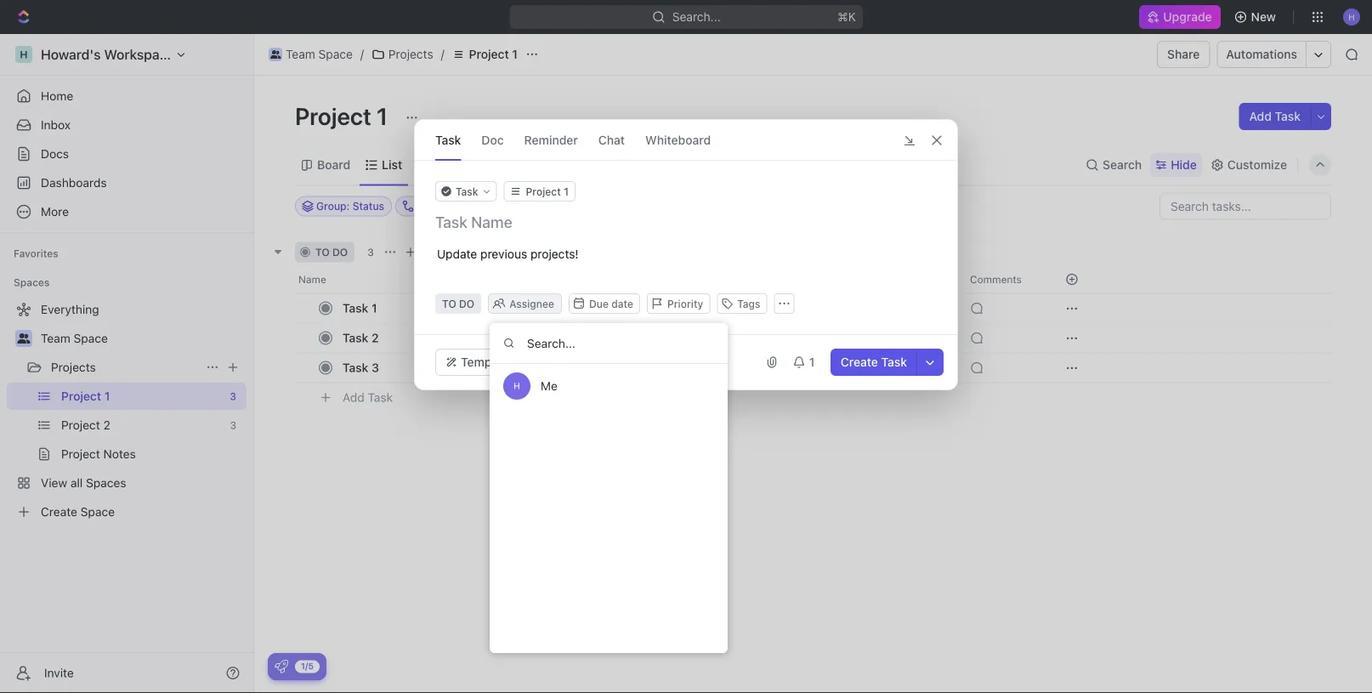 Task type: locate. For each thing, give the bounding box(es) containing it.
task
[[1275, 109, 1301, 123], [435, 133, 461, 147], [443, 246, 466, 258], [882, 355, 907, 369], [343, 361, 369, 375], [368, 390, 393, 404]]

add task button
[[1239, 103, 1311, 130], [400, 242, 473, 262], [335, 387, 400, 408]]

1 horizontal spatial project
[[469, 47, 509, 61]]

3 inside task 3 link
[[372, 361, 379, 375]]

2 vertical spatial add
[[343, 390, 365, 404]]

1 / from the left
[[360, 47, 364, 61]]

assignee
[[509, 298, 554, 310]]

add task button up customize
[[1239, 103, 1311, 130]]

‎task for ‎task 2
[[343, 331, 369, 345]]

tree
[[7, 296, 247, 526]]

project inside "link"
[[469, 47, 509, 61]]

calendar
[[434, 158, 484, 172]]

to
[[315, 246, 330, 258]]

task 3
[[343, 361, 379, 375]]

2 horizontal spatial add task
[[1250, 109, 1301, 123]]

0 vertical spatial project
[[469, 47, 509, 61]]

0 vertical spatial ‎task
[[343, 301, 369, 315]]

dashboards link
[[7, 169, 247, 196]]

project
[[469, 47, 509, 61], [295, 102, 372, 130]]

team
[[286, 47, 315, 61], [41, 331, 70, 345]]

previous
[[481, 247, 527, 261]]

0 horizontal spatial add
[[343, 390, 365, 404]]

0 vertical spatial project 1
[[469, 47, 518, 61]]

0 horizontal spatial team space link
[[41, 325, 243, 352]]

0 horizontal spatial project 1
[[295, 102, 393, 130]]

0 horizontal spatial team space
[[41, 331, 108, 345]]

0 vertical spatial 3
[[367, 246, 374, 258]]

add up customize
[[1250, 109, 1272, 123]]

1 vertical spatial ‎task
[[343, 331, 369, 345]]

dialog
[[414, 119, 958, 390]]

1 horizontal spatial add task
[[421, 246, 466, 258]]

1 horizontal spatial /
[[441, 47, 445, 61]]

project 1 inside project 1 "link"
[[469, 47, 518, 61]]

add up ‎task 1 link
[[421, 246, 440, 258]]

task right create
[[882, 355, 907, 369]]

1 horizontal spatial projects link
[[367, 44, 438, 65]]

reminder button
[[524, 120, 578, 160]]

1 vertical spatial project
[[295, 102, 372, 130]]

onboarding checklist button image
[[275, 660, 288, 674]]

team space link
[[264, 44, 357, 65], [41, 325, 243, 352]]

‎task
[[343, 301, 369, 315], [343, 331, 369, 345]]

1 vertical spatial projects
[[51, 360, 96, 374]]

1 vertical spatial 1
[[377, 102, 388, 130]]

space
[[319, 47, 353, 61], [74, 331, 108, 345]]

1 horizontal spatial add
[[421, 246, 440, 258]]

‎task 1 link
[[338, 296, 589, 321]]

project 1
[[469, 47, 518, 61], [295, 102, 393, 130]]

1 vertical spatial team
[[41, 331, 70, 345]]

add task button up ‎task 1 link
[[400, 242, 473, 262]]

1 vertical spatial add task button
[[400, 242, 473, 262]]

1 horizontal spatial team space link
[[264, 44, 357, 65]]

share button
[[1157, 41, 1210, 68]]

0 vertical spatial 1
[[512, 47, 518, 61]]

space inside tree
[[74, 331, 108, 345]]

0 horizontal spatial team
[[41, 331, 70, 345]]

spaces
[[14, 276, 50, 288]]

‎task left 2
[[343, 331, 369, 345]]

0 horizontal spatial space
[[74, 331, 108, 345]]

0 vertical spatial team space
[[286, 47, 353, 61]]

1 vertical spatial space
[[74, 331, 108, 345]]

sidebar navigation
[[0, 34, 254, 693]]

0 horizontal spatial /
[[360, 47, 364, 61]]

hide button
[[1151, 153, 1202, 177]]

projects!
[[531, 247, 579, 261]]

0 vertical spatial space
[[319, 47, 353, 61]]

add down task 3
[[343, 390, 365, 404]]

1
[[512, 47, 518, 61], [377, 102, 388, 130], [372, 301, 377, 315]]

0 horizontal spatial projects
[[51, 360, 96, 374]]

create
[[841, 355, 878, 369]]

add task up customize
[[1250, 109, 1301, 123]]

2 vertical spatial add task button
[[335, 387, 400, 408]]

1 vertical spatial project 1
[[295, 102, 393, 130]]

1 ‎task from the top
[[343, 301, 369, 315]]

table
[[579, 158, 609, 172]]

0 vertical spatial add task button
[[1239, 103, 1311, 130]]

1 vertical spatial team space link
[[41, 325, 243, 352]]

Task Name text field
[[435, 212, 941, 232]]

update
[[437, 247, 477, 261]]

add task down task 3
[[343, 390, 393, 404]]

create task
[[841, 355, 907, 369]]

1 horizontal spatial team
[[286, 47, 315, 61]]

‎task 1
[[343, 301, 377, 315]]

projects
[[389, 47, 433, 61], [51, 360, 96, 374]]

tree containing team space
[[7, 296, 247, 526]]

task button
[[435, 120, 461, 160]]

2 vertical spatial add task
[[343, 390, 393, 404]]

1 vertical spatial projects link
[[51, 354, 199, 381]]

add task button down task 3
[[335, 387, 400, 408]]

inbox
[[41, 118, 71, 132]]

add
[[1250, 109, 1272, 123], [421, 246, 440, 258], [343, 390, 365, 404]]

add task up ‎task 1 link
[[421, 246, 466, 258]]

automations button
[[1218, 42, 1306, 67]]

home
[[41, 89, 73, 103]]

0 horizontal spatial user group image
[[17, 333, 30, 344]]

add task for bottommost add task button
[[343, 390, 393, 404]]

‎task up ‎task 2
[[343, 301, 369, 315]]

2 horizontal spatial add
[[1250, 109, 1272, 123]]

team inside tree
[[41, 331, 70, 345]]

0 vertical spatial user group image
[[270, 50, 281, 59]]

0 vertical spatial add
[[1250, 109, 1272, 123]]

task left previous
[[443, 246, 466, 258]]

0 vertical spatial add task
[[1250, 109, 1301, 123]]

team space
[[286, 47, 353, 61], [41, 331, 108, 345]]

1 vertical spatial 3
[[372, 361, 379, 375]]

projects link
[[367, 44, 438, 65], [51, 354, 199, 381]]

upgrade
[[1164, 10, 1212, 24]]

0 horizontal spatial add task
[[343, 390, 393, 404]]

user group image
[[270, 50, 281, 59], [17, 333, 30, 344]]

inbox link
[[7, 111, 247, 139]]

/
[[360, 47, 364, 61], [441, 47, 445, 61]]

3
[[367, 246, 374, 258], [372, 361, 379, 375]]

new
[[1251, 10, 1276, 24]]

1 horizontal spatial team space
[[286, 47, 353, 61]]

1 vertical spatial team space
[[41, 331, 108, 345]]

‎task 2
[[343, 331, 379, 345]]

3 right do
[[367, 246, 374, 258]]

add task
[[1250, 109, 1301, 123], [421, 246, 466, 258], [343, 390, 393, 404]]

2 ‎task from the top
[[343, 331, 369, 345]]

list
[[382, 158, 402, 172]]

1 horizontal spatial project 1
[[469, 47, 518, 61]]

0 vertical spatial projects
[[389, 47, 433, 61]]

3 down 2
[[372, 361, 379, 375]]

0 horizontal spatial projects link
[[51, 354, 199, 381]]

1 vertical spatial user group image
[[17, 333, 30, 344]]

favorites button
[[7, 243, 65, 264]]



Task type: describe. For each thing, give the bounding box(es) containing it.
customize
[[1228, 158, 1287, 172]]

1 horizontal spatial projects
[[389, 47, 433, 61]]

list link
[[379, 153, 402, 177]]

whiteboard
[[646, 133, 711, 147]]

projects link inside tree
[[51, 354, 199, 381]]

Search tasks... text field
[[1161, 193, 1331, 219]]

do
[[332, 246, 348, 258]]

board link
[[314, 153, 351, 177]]

task up customize
[[1275, 109, 1301, 123]]

2
[[372, 331, 379, 345]]

hide
[[1171, 158, 1197, 172]]

search
[[1103, 158, 1142, 172]]

0 vertical spatial team space link
[[264, 44, 357, 65]]

tree inside sidebar navigation
[[7, 296, 247, 526]]

user group image inside tree
[[17, 333, 30, 344]]

2 vertical spatial 1
[[372, 301, 377, 315]]

docs
[[41, 147, 69, 161]]

add task for topmost add task button
[[1250, 109, 1301, 123]]

team space link inside tree
[[41, 325, 243, 352]]

dashboards
[[41, 176, 107, 190]]

calendar link
[[430, 153, 484, 177]]

update previous projects!
[[437, 247, 579, 261]]

1 vertical spatial add task
[[421, 246, 466, 258]]

task down ‎task 2
[[343, 361, 369, 375]]

upgrade link
[[1140, 5, 1221, 29]]

assignee button
[[490, 297, 560, 310]]

automations
[[1227, 47, 1298, 61]]

gantt link
[[512, 153, 547, 177]]

favorites
[[14, 247, 58, 259]]

projects inside tree
[[51, 360, 96, 374]]

⌘k
[[838, 10, 856, 24]]

1 horizontal spatial space
[[319, 47, 353, 61]]

team space inside tree
[[41, 331, 108, 345]]

gantt
[[516, 158, 547, 172]]

task inside 'button'
[[882, 355, 907, 369]]

0 horizontal spatial project
[[295, 102, 372, 130]]

task 3 link
[[338, 355, 589, 380]]

table link
[[575, 153, 609, 177]]

doc
[[482, 133, 504, 147]]

customize button
[[1206, 153, 1293, 177]]

‎task 2 link
[[338, 326, 589, 350]]

dialog containing task
[[414, 119, 958, 390]]

doc button
[[482, 120, 504, 160]]

task down task 3
[[368, 390, 393, 404]]

board
[[317, 158, 351, 172]]

chat button
[[599, 120, 625, 160]]

invite
[[44, 666, 74, 680]]

whiteboard button
[[646, 120, 711, 160]]

1 inside "link"
[[512, 47, 518, 61]]

2 / from the left
[[441, 47, 445, 61]]

project 1 link
[[448, 44, 522, 65]]

0 vertical spatial team
[[286, 47, 315, 61]]

share
[[1168, 47, 1200, 61]]

create task button
[[831, 349, 918, 376]]

Search... text field
[[490, 323, 728, 364]]

‎task for ‎task 1
[[343, 301, 369, 315]]

0 vertical spatial projects link
[[367, 44, 438, 65]]

search button
[[1081, 153, 1147, 177]]

1 vertical spatial add
[[421, 246, 440, 258]]

home link
[[7, 82, 247, 110]]

chat
[[599, 133, 625, 147]]

docs link
[[7, 140, 247, 168]]

me
[[541, 379, 558, 393]]

to do
[[315, 246, 348, 258]]

new button
[[1228, 3, 1287, 31]]

reminder
[[524, 133, 578, 147]]

onboarding checklist button element
[[275, 660, 288, 674]]

1/5
[[301, 661, 314, 671]]

task up calendar link
[[435, 133, 461, 147]]

h
[[514, 381, 520, 391]]

1 horizontal spatial user group image
[[270, 50, 281, 59]]

search...
[[672, 10, 721, 24]]



Task type: vqa. For each thing, say whether or not it's contained in the screenshot.
Sidebar navigation
yes



